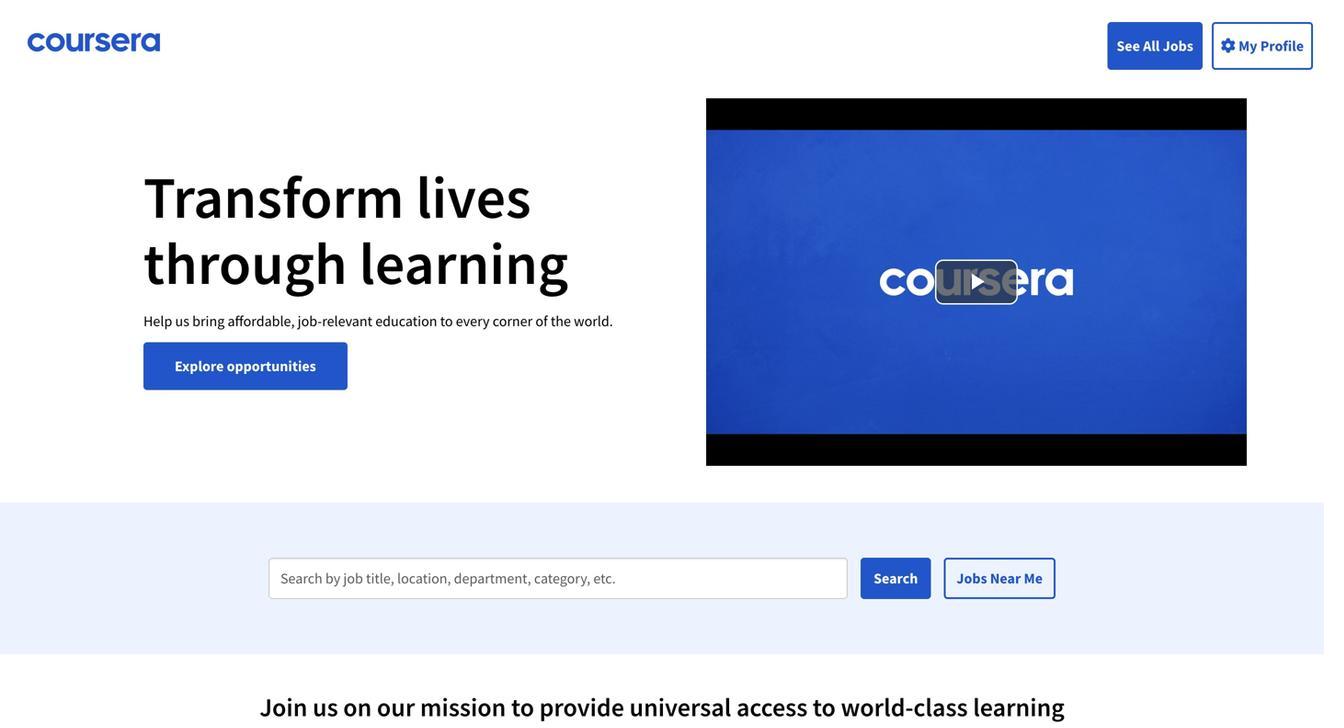 Task type: vqa. For each thing, say whether or not it's contained in the screenshot.
the Jobs within the See All Jobs link
no



Task type: describe. For each thing, give the bounding box(es) containing it.
world-
[[841, 692, 914, 724]]

affordable,
[[228, 312, 295, 330]]

1 horizontal spatial to
[[511, 692, 534, 724]]

help
[[143, 312, 172, 330]]

2 horizontal spatial to
[[813, 692, 836, 724]]

world.
[[574, 312, 613, 330]]

video player region
[[706, 98, 1247, 466]]

us for join
[[313, 692, 338, 724]]

join us on our mission to provide universal access to world-class learning
[[260, 692, 1065, 724]]

join
[[260, 692, 308, 724]]

access
[[737, 692, 808, 724]]

class
[[914, 692, 968, 724]]

bring
[[192, 312, 225, 330]]

explore
[[175, 357, 224, 376]]

see
[[1117, 37, 1140, 55]]

lives
[[416, 160, 531, 234]]

me
[[1024, 570, 1043, 588]]

jobs near me button
[[944, 558, 1056, 600]]

search button
[[861, 558, 931, 600]]

provide
[[539, 692, 624, 724]]

our
[[377, 692, 415, 724]]

1 horizontal spatial jobs
[[1163, 37, 1194, 55]]

universal
[[630, 692, 732, 724]]

of
[[536, 312, 548, 330]]

search
[[874, 570, 918, 588]]

every
[[456, 312, 490, 330]]

see all jobs
[[1117, 37, 1194, 55]]

jobs inside button
[[957, 570, 987, 588]]

my
[[1239, 37, 1258, 55]]

the
[[551, 312, 571, 330]]



Task type: locate. For each thing, give the bounding box(es) containing it.
to
[[440, 312, 453, 330], [511, 692, 534, 724], [813, 692, 836, 724]]

jobs left near
[[957, 570, 987, 588]]

us
[[175, 312, 189, 330], [313, 692, 338, 724]]

0 horizontal spatial learning
[[359, 226, 569, 300]]

1 horizontal spatial us
[[313, 692, 338, 724]]

1 vertical spatial us
[[313, 692, 338, 724]]

0 vertical spatial us
[[175, 312, 189, 330]]

learning right class at right
[[973, 692, 1065, 724]]

see all jobs link
[[1108, 22, 1203, 70]]

mission
[[420, 692, 506, 724]]

0 vertical spatial jobs
[[1163, 37, 1194, 55]]

Search by job title, location, department, category, etc. text field
[[269, 558, 848, 600]]

0 horizontal spatial jobs
[[957, 570, 987, 588]]

learning inside transform lives through learning
[[359, 226, 569, 300]]

help us bring affordable, job-relevant education to every corner of the world.
[[143, 312, 613, 330]]

solid image
[[1221, 38, 1236, 53]]

learning
[[359, 226, 569, 300], [973, 692, 1065, 724]]

explore opportunities link
[[143, 343, 347, 390]]

profile
[[1261, 37, 1304, 55]]

coursera anthem ipo video campaign element
[[706, 98, 1247, 466]]

1 horizontal spatial learning
[[973, 692, 1065, 724]]

0 horizontal spatial to
[[440, 312, 453, 330]]

jobs right all
[[1163, 37, 1194, 55]]

us for help
[[175, 312, 189, 330]]

opportunities
[[227, 357, 316, 376]]

job-
[[298, 312, 322, 330]]

0 horizontal spatial us
[[175, 312, 189, 330]]

to left provide
[[511, 692, 534, 724]]

on
[[343, 692, 372, 724]]

all
[[1143, 37, 1160, 55]]

us right help
[[175, 312, 189, 330]]

near
[[990, 570, 1021, 588]]

learning up "every"
[[359, 226, 569, 300]]

my profile link
[[1212, 22, 1313, 70]]

my profile
[[1236, 37, 1304, 55]]

1 vertical spatial learning
[[973, 692, 1065, 724]]

explore opportunities
[[175, 357, 316, 376]]

education
[[375, 312, 437, 330]]

transform lives through learning
[[143, 160, 569, 300]]

corner
[[493, 312, 533, 330]]

to right access
[[813, 692, 836, 724]]

through
[[143, 226, 347, 300]]

to left "every"
[[440, 312, 453, 330]]

relevant
[[322, 312, 373, 330]]

jobs
[[1163, 37, 1194, 55], [957, 570, 987, 588]]

transform
[[143, 160, 404, 234]]

us left on
[[313, 692, 338, 724]]

jobs near me
[[957, 570, 1043, 588]]

1 vertical spatial jobs
[[957, 570, 987, 588]]

0 vertical spatial learning
[[359, 226, 569, 300]]



